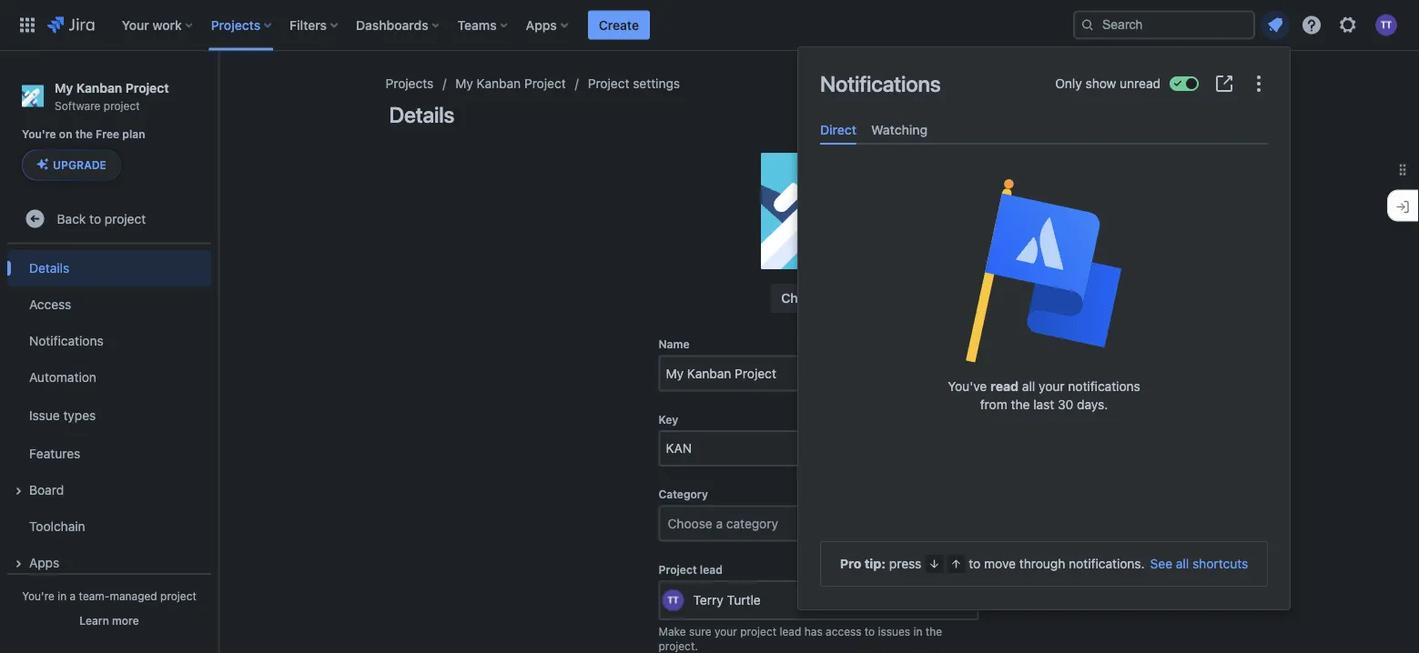 Task type: describe. For each thing, give the bounding box(es) containing it.
appswitcher icon image
[[16, 14, 38, 36]]

issues
[[878, 625, 911, 638]]

in inside make sure your project lead has access to issues in the project.
[[914, 625, 923, 638]]

all your notifications from the last 30 days.
[[980, 379, 1141, 413]]

open notifications in a new tab image
[[1214, 73, 1236, 95]]

choose
[[668, 516, 713, 531]]

arrow up image
[[949, 557, 964, 572]]

project inside make sure your project lead has access to issues in the project.
[[740, 625, 777, 638]]

to inside make sure your project lead has access to issues in the project.
[[865, 625, 875, 638]]

category
[[659, 488, 708, 501]]

all inside 'button'
[[1176, 557, 1189, 572]]

project up terry turtle icon
[[659, 564, 697, 576]]

to inside the notifications dialog
[[969, 557, 981, 572]]

0 vertical spatial details
[[389, 102, 454, 127]]

terry turtle image
[[662, 590, 684, 612]]

board
[[29, 483, 64, 498]]

on
[[59, 128, 72, 141]]

see all shortcuts
[[1151, 557, 1248, 572]]

create button
[[588, 10, 650, 40]]

project lead
[[659, 564, 723, 576]]

notifications link
[[7, 323, 211, 359]]

turtle
[[727, 593, 761, 608]]

shortcuts
[[1193, 557, 1248, 572]]

name
[[659, 338, 690, 351]]

your inside make sure your project lead has access to issues in the project.
[[715, 625, 737, 638]]

back
[[57, 211, 86, 226]]

apps inside popup button
[[526, 17, 557, 32]]

all inside all your notifications from the last 30 days.
[[1022, 379, 1035, 394]]

tip:
[[865, 557, 886, 572]]

choose a category
[[668, 516, 778, 531]]

make sure your project lead has access to issues in the project.
[[659, 625, 942, 653]]

managed
[[110, 590, 157, 603]]

plan
[[122, 128, 145, 141]]

arrow down image
[[927, 557, 942, 572]]

work
[[152, 17, 182, 32]]

project inside "my kanban project software project"
[[125, 80, 169, 95]]

my kanban project
[[456, 76, 566, 91]]

move
[[984, 557, 1016, 572]]

sidebar navigation image
[[198, 73, 239, 109]]

projects for projects dropdown button
[[211, 17, 261, 32]]

key
[[659, 413, 678, 426]]

you're for you're on the free plan
[[22, 128, 56, 141]]

banner containing your work
[[0, 0, 1419, 51]]

read
[[991, 379, 1019, 394]]

project.
[[659, 640, 698, 653]]

toolchain
[[29, 519, 85, 534]]

make
[[659, 625, 686, 638]]

project right managed
[[160, 590, 197, 603]]

you're in a team-managed project
[[22, 590, 197, 603]]

pro
[[840, 557, 862, 572]]

only
[[1055, 76, 1082, 91]]

the inside all your notifications from the last 30 days.
[[1011, 398, 1030, 413]]

details link
[[7, 250, 211, 286]]

my kanban project software project
[[55, 80, 169, 112]]

to move through notifications.
[[969, 557, 1145, 572]]

apps button
[[521, 10, 575, 40]]

icon
[[831, 291, 857, 306]]

issue types
[[29, 408, 96, 423]]

see
[[1151, 557, 1173, 572]]

you've read
[[948, 379, 1019, 394]]

project settings
[[588, 76, 680, 91]]

dashboards button
[[351, 10, 447, 40]]

kanban for my kanban project software project
[[76, 80, 122, 95]]

board button
[[7, 472, 211, 508]]

free
[[96, 128, 119, 141]]

projects for the projects link
[[386, 76, 434, 91]]

teams
[[458, 17, 497, 32]]

team-
[[79, 590, 110, 603]]

0 horizontal spatial lead
[[700, 564, 723, 576]]

learn
[[80, 615, 109, 627]]

search image
[[1081, 18, 1095, 32]]

back to project
[[57, 211, 146, 226]]

issue
[[29, 408, 60, 423]]

your work
[[122, 17, 182, 32]]

project avatar image
[[761, 153, 877, 270]]

automation link
[[7, 359, 211, 395]]

unread
[[1120, 76, 1161, 91]]

expand image for apps
[[7, 553, 29, 575]]

0 horizontal spatial a
[[70, 590, 76, 603]]

lead inside make sure your project lead has access to issues in the project.
[[780, 625, 802, 638]]

you're on the free plan
[[22, 128, 145, 141]]

only show unread
[[1055, 76, 1161, 91]]

you've
[[948, 379, 987, 394]]



Task type: vqa. For each thing, say whether or not it's contained in the screenshot.
'lifecycle:' on the top left
no



Task type: locate. For each thing, give the bounding box(es) containing it.
a left team-
[[70, 590, 76, 603]]

kanban
[[477, 76, 521, 91], [76, 80, 122, 95]]

more
[[112, 615, 139, 627]]

1 horizontal spatial to
[[865, 625, 875, 638]]

1 vertical spatial all
[[1176, 557, 1189, 572]]

project down primary element
[[524, 76, 566, 91]]

upgrade button
[[23, 151, 120, 180]]

1 horizontal spatial details
[[389, 102, 454, 127]]

1 vertical spatial your
[[715, 625, 737, 638]]

to
[[89, 211, 101, 226], [969, 557, 981, 572], [865, 625, 875, 638]]

notifications dialog
[[799, 47, 1290, 610]]

1 horizontal spatial lead
[[780, 625, 802, 638]]

my up software
[[55, 80, 73, 95]]

learn more
[[80, 615, 139, 627]]

notifications inside dialog
[[820, 71, 941, 97]]

to left issues
[[865, 625, 875, 638]]

you're for you're in a team-managed project
[[22, 590, 55, 603]]

direct
[[820, 122, 857, 137]]

pro tip: press
[[840, 557, 922, 572]]

has
[[805, 625, 823, 638]]

settings image
[[1338, 14, 1359, 36]]

0 vertical spatial apps
[[526, 17, 557, 32]]

dashboards
[[356, 17, 429, 32]]

in left team-
[[58, 590, 67, 603]]

1 vertical spatial lead
[[780, 625, 802, 638]]

create
[[599, 17, 639, 32]]

jira image
[[47, 14, 94, 36], [47, 14, 94, 36]]

apps
[[526, 17, 557, 32], [29, 555, 59, 570]]

1 vertical spatial expand image
[[7, 553, 29, 575]]

press
[[889, 557, 922, 572]]

expand image inside board button
[[7, 480, 29, 502]]

0 vertical spatial projects
[[211, 17, 261, 32]]

0 horizontal spatial all
[[1022, 379, 1035, 394]]

sure
[[689, 625, 712, 638]]

group containing details
[[7, 244, 211, 587]]

my
[[456, 76, 473, 91], [55, 80, 73, 95]]

project up plan
[[104, 99, 140, 112]]

kanban up software
[[76, 80, 122, 95]]

more image
[[1248, 73, 1270, 95]]

kanban down teams popup button
[[477, 76, 521, 91]]

through
[[1020, 557, 1066, 572]]

project down the turtle
[[740, 625, 777, 638]]

1 expand image from the top
[[7, 480, 29, 502]]

watching
[[871, 122, 928, 137]]

see all shortcuts button
[[1151, 555, 1248, 574]]

you're
[[22, 128, 56, 141], [22, 590, 55, 603]]

lead
[[700, 564, 723, 576], [780, 625, 802, 638]]

1 vertical spatial you're
[[22, 590, 55, 603]]

1 horizontal spatial projects
[[386, 76, 434, 91]]

notifications up automation
[[29, 333, 103, 348]]

terry turtle
[[693, 593, 761, 608]]

lead up terry
[[700, 564, 723, 576]]

show
[[1086, 76, 1117, 91]]

0 vertical spatial you're
[[22, 128, 56, 141]]

apps button
[[7, 545, 211, 581]]

tab list inside the notifications dialog
[[813, 115, 1276, 145]]

projects inside dropdown button
[[211, 17, 261, 32]]

your inside all your notifications from the last 30 days.
[[1039, 379, 1065, 394]]

kanban inside "my kanban project software project"
[[76, 80, 122, 95]]

the right on at the left top of page
[[75, 128, 93, 141]]

expand image down features
[[7, 480, 29, 502]]

lead left the has
[[780, 625, 802, 638]]

your profile and settings image
[[1376, 14, 1398, 36]]

0 horizontal spatial projects
[[211, 17, 261, 32]]

group
[[7, 244, 211, 587]]

1 horizontal spatial in
[[914, 625, 923, 638]]

access link
[[7, 286, 211, 323]]

expand image for board
[[7, 480, 29, 502]]

all up last at the bottom right
[[1022, 379, 1035, 394]]

0 horizontal spatial my
[[55, 80, 73, 95]]

your right sure at the bottom
[[715, 625, 737, 638]]

2 vertical spatial to
[[865, 625, 875, 638]]

my for my kanban project software project
[[55, 80, 73, 95]]

kanban for my kanban project
[[477, 76, 521, 91]]

features link
[[7, 436, 211, 472]]

your work button
[[116, 10, 200, 40]]

projects
[[211, 17, 261, 32], [386, 76, 434, 91]]

tab list
[[813, 115, 1276, 145]]

apps inside button
[[29, 555, 59, 570]]

types
[[63, 408, 96, 423]]

a right choose
[[716, 516, 723, 531]]

project
[[524, 76, 566, 91], [588, 76, 630, 91], [125, 80, 169, 95], [659, 564, 697, 576]]

expand image down toolchain
[[7, 553, 29, 575]]

to right back
[[89, 211, 101, 226]]

back to project link
[[7, 201, 211, 237]]

features
[[29, 446, 80, 461]]

Category text field
[[668, 515, 671, 533]]

1 vertical spatial a
[[70, 590, 76, 603]]

your
[[1039, 379, 1065, 394], [715, 625, 737, 638]]

the
[[75, 128, 93, 141], [1011, 398, 1030, 413], [926, 625, 942, 638]]

toolchain link
[[7, 508, 211, 545]]

tab list containing direct
[[813, 115, 1276, 145]]

in right issues
[[914, 625, 923, 638]]

from
[[980, 398, 1008, 413]]

1 horizontal spatial a
[[716, 516, 723, 531]]

details
[[389, 102, 454, 127], [29, 260, 69, 275]]

0 vertical spatial lead
[[700, 564, 723, 576]]

1 vertical spatial in
[[914, 625, 923, 638]]

project inside "my kanban project software project"
[[104, 99, 140, 112]]

0 vertical spatial to
[[89, 211, 101, 226]]

help image
[[1301, 14, 1323, 36]]

filters
[[290, 17, 327, 32]]

you're left on at the left top of page
[[22, 128, 56, 141]]

1 vertical spatial to
[[969, 557, 981, 572]]

expand image
[[7, 480, 29, 502], [7, 553, 29, 575]]

Key field
[[661, 432, 977, 465]]

change icon button
[[771, 284, 867, 313]]

0 vertical spatial all
[[1022, 379, 1035, 394]]

0 vertical spatial your
[[1039, 379, 1065, 394]]

category
[[726, 516, 778, 531]]

0 vertical spatial the
[[75, 128, 93, 141]]

my for my kanban project
[[456, 76, 473, 91]]

2 you're from the top
[[22, 590, 55, 603]]

learn more button
[[80, 614, 139, 628]]

1 horizontal spatial all
[[1176, 557, 1189, 572]]

projects up sidebar navigation icon on the left top of page
[[211, 17, 261, 32]]

project inside 'link'
[[105, 211, 146, 226]]

notifications.
[[1069, 557, 1145, 572]]

the right issues
[[926, 625, 942, 638]]

automation
[[29, 370, 96, 385]]

primary element
[[11, 0, 1073, 51]]

teams button
[[452, 10, 515, 40]]

0 horizontal spatial your
[[715, 625, 737, 638]]

2 expand image from the top
[[7, 553, 29, 575]]

you're left team-
[[22, 590, 55, 603]]

direct tab panel
[[813, 145, 1276, 161]]

1 horizontal spatial the
[[926, 625, 942, 638]]

0 horizontal spatial to
[[89, 211, 101, 226]]

1 horizontal spatial kanban
[[477, 76, 521, 91]]

Name field
[[661, 357, 977, 390]]

in
[[58, 590, 67, 603], [914, 625, 923, 638]]

0 vertical spatial notifications
[[820, 71, 941, 97]]

2 horizontal spatial the
[[1011, 398, 1030, 413]]

Search field
[[1073, 10, 1256, 40]]

notifications
[[1068, 379, 1141, 394]]

my kanban project link
[[456, 73, 566, 95]]

project left settings
[[588, 76, 630, 91]]

0 horizontal spatial details
[[29, 260, 69, 275]]

last
[[1034, 398, 1055, 413]]

apps right teams popup button
[[526, 17, 557, 32]]

terry
[[693, 593, 724, 608]]

1 horizontal spatial apps
[[526, 17, 557, 32]]

expand image inside apps button
[[7, 553, 29, 575]]

1 vertical spatial details
[[29, 260, 69, 275]]

change icon
[[781, 291, 857, 306]]

30
[[1058, 398, 1074, 413]]

access
[[826, 625, 862, 638]]

all right see
[[1176, 557, 1189, 572]]

0 horizontal spatial notifications
[[29, 333, 103, 348]]

1 vertical spatial apps
[[29, 555, 59, 570]]

1 vertical spatial notifications
[[29, 333, 103, 348]]

2 vertical spatial the
[[926, 625, 942, 638]]

your up last at the bottom right
[[1039, 379, 1065, 394]]

0 horizontal spatial in
[[58, 590, 67, 603]]

all
[[1022, 379, 1035, 394], [1176, 557, 1189, 572]]

my inside "my kanban project software project"
[[55, 80, 73, 95]]

project settings link
[[588, 73, 680, 95]]

1 vertical spatial the
[[1011, 398, 1030, 413]]

project up 'details' link
[[105, 211, 146, 226]]

details down the projects link
[[389, 102, 454, 127]]

upgrade
[[53, 159, 106, 171]]

1 horizontal spatial my
[[456, 76, 473, 91]]

details up access
[[29, 260, 69, 275]]

projects link
[[386, 73, 434, 95]]

0 vertical spatial a
[[716, 516, 723, 531]]

settings
[[633, 76, 680, 91]]

0 horizontal spatial kanban
[[76, 80, 122, 95]]

1 vertical spatial projects
[[386, 76, 434, 91]]

the inside make sure your project lead has access to issues in the project.
[[926, 625, 942, 638]]

your
[[122, 17, 149, 32]]

days.
[[1077, 398, 1108, 413]]

0 horizontal spatial apps
[[29, 555, 59, 570]]

change
[[781, 291, 828, 306]]

0 vertical spatial expand image
[[7, 480, 29, 502]]

to inside 'link'
[[89, 211, 101, 226]]

banner
[[0, 0, 1419, 51]]

0 vertical spatial in
[[58, 590, 67, 603]]

1 horizontal spatial your
[[1039, 379, 1065, 394]]

projects button
[[206, 10, 279, 40]]

notifications image
[[1265, 14, 1287, 36]]

access
[[29, 297, 71, 312]]

notifications up watching
[[820, 71, 941, 97]]

the left last at the bottom right
[[1011, 398, 1030, 413]]

software
[[55, 99, 101, 112]]

1 you're from the top
[[22, 128, 56, 141]]

1 horizontal spatial notifications
[[820, 71, 941, 97]]

filters button
[[284, 10, 345, 40]]

projects down the dashboards popup button
[[386, 76, 434, 91]]

0 horizontal spatial the
[[75, 128, 93, 141]]

issue types link
[[7, 395, 211, 436]]

to right arrow up image
[[969, 557, 981, 572]]

2 horizontal spatial to
[[969, 557, 981, 572]]

apps down toolchain
[[29, 555, 59, 570]]

project up plan
[[125, 80, 169, 95]]

my right the projects link
[[456, 76, 473, 91]]



